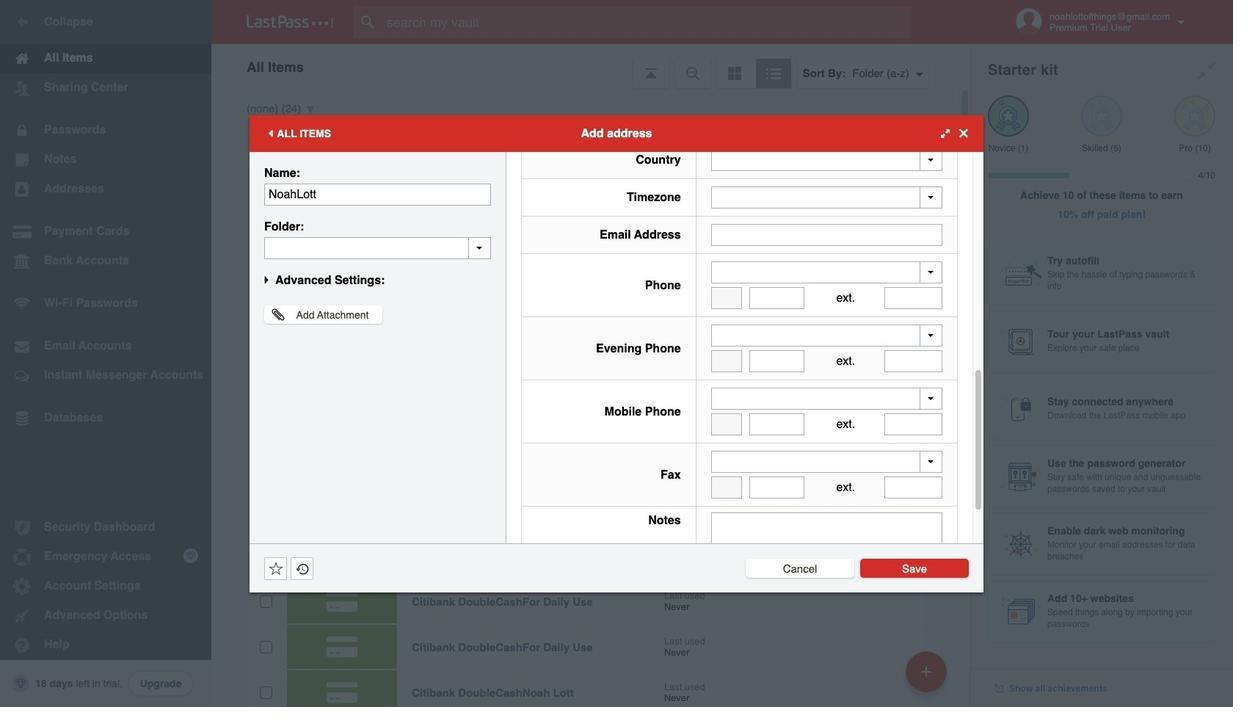 Task type: locate. For each thing, give the bounding box(es) containing it.
lastpass image
[[247, 15, 333, 29]]

search my vault text field
[[354, 6, 941, 38]]

None text field
[[264, 183, 491, 205], [711, 224, 943, 246], [749, 350, 805, 372], [885, 350, 943, 372], [749, 413, 805, 435], [885, 413, 943, 435], [749, 477, 805, 499], [885, 477, 943, 499], [264, 183, 491, 205], [711, 224, 943, 246], [749, 350, 805, 372], [885, 350, 943, 372], [749, 413, 805, 435], [885, 413, 943, 435], [749, 477, 805, 499], [885, 477, 943, 499]]

main navigation navigation
[[0, 0, 211, 707]]

new item navigation
[[901, 647, 956, 707]]

None text field
[[264, 237, 491, 259], [711, 287, 742, 309], [749, 287, 805, 309], [885, 287, 943, 309], [711, 350, 742, 372], [711, 413, 742, 435], [711, 477, 742, 499], [711, 513, 943, 604], [264, 237, 491, 259], [711, 287, 742, 309], [749, 287, 805, 309], [885, 287, 943, 309], [711, 350, 742, 372], [711, 413, 742, 435], [711, 477, 742, 499], [711, 513, 943, 604]]

new item image
[[922, 666, 932, 677]]

dialog
[[250, 0, 984, 613]]



Task type: describe. For each thing, give the bounding box(es) containing it.
vault options navigation
[[211, 44, 971, 88]]

Search search field
[[354, 6, 941, 38]]



